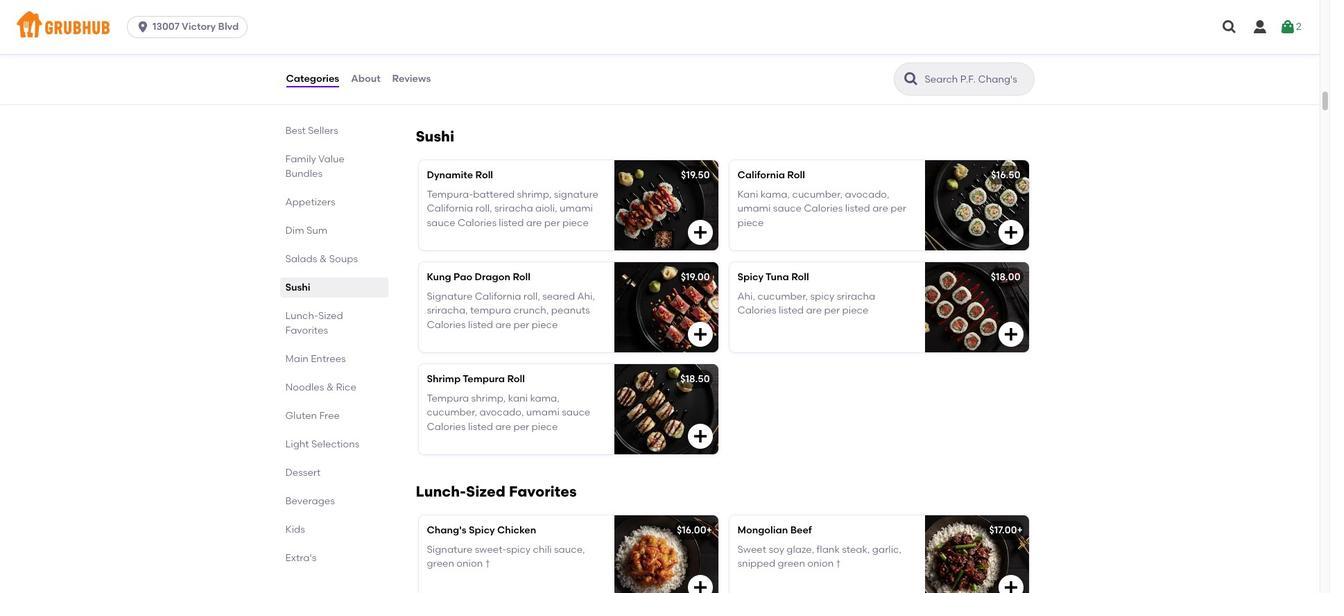 Task type: vqa. For each thing, say whether or not it's contained in the screenshot.
bottommost 16.9
no



Task type: locate. For each thing, give the bounding box(es) containing it.
dynamite roll image
[[614, 160, 719, 250]]

kung pao dragon roll
[[427, 271, 531, 283]]

signature california roll, seared ahi, sriracha, tempura crunch, peanuts calories listed are per piece
[[427, 291, 595, 331]]

green down glaze,
[[778, 558, 806, 570]]

0 horizontal spatial rich and tangy broth, silken tofu, chicken, bamboo shoots, egg †
[[427, 37, 581, 63]]

rich and tangy broth, silken tofu, chicken, bamboo shoots, egg †
[[427, 37, 581, 63], [738, 37, 891, 63]]

1 vertical spatial roll,
[[524, 291, 540, 303]]

cucumber, down shrimp
[[427, 407, 478, 419]]

0 horizontal spatial sriracha
[[495, 203, 533, 215]]

$17.00 +
[[990, 524, 1024, 536]]

listed inside kani kama, cucumber, avocado, umami sauce    calories listed are per piece
[[846, 203, 871, 215]]

0 horizontal spatial bamboo
[[468, 51, 509, 63]]

2 egg from the left
[[858, 51, 876, 63]]

1 chicken, from the left
[[427, 51, 466, 63]]

1 and from the left
[[450, 37, 469, 49]]

roll right tuna
[[792, 271, 810, 283]]

svg image inside "13007 victory blvd" button
[[136, 20, 150, 34]]

1 horizontal spatial rich and tangy broth, silken tofu, chicken, bamboo shoots, egg †
[[738, 37, 891, 63]]

signature up sriracha,
[[427, 291, 473, 303]]

0 vertical spatial avocado,
[[846, 189, 890, 201]]

sellers
[[308, 125, 338, 137]]

calories
[[804, 203, 843, 215], [458, 217, 497, 229], [738, 305, 777, 317], [427, 319, 466, 331], [427, 421, 466, 433]]

calories inside ahi, cucumber, spicy sriracha calories listed are per piece
[[738, 305, 777, 317]]

0 horizontal spatial tangy
[[471, 37, 498, 49]]

1 vertical spatial shrimp,
[[472, 393, 506, 405]]

ahi, inside ahi, cucumber, spicy sriracha calories listed are per piece
[[738, 291, 756, 303]]

2 tofu, from the left
[[870, 37, 891, 49]]

+ for $16.00
[[707, 524, 713, 536]]

0 horizontal spatial lunch-
[[286, 310, 318, 322]]

roll, inside tempura-battered shrimp, signature california roll, sriracha aioli, umami sauce    calories listed are per piece
[[476, 203, 492, 215]]

sauce inside kani kama, cucumber, avocado, umami sauce    calories listed are per piece
[[774, 203, 802, 215]]

2 green from the left
[[778, 558, 806, 570]]

entrees
[[311, 353, 346, 365]]

†
[[568, 51, 573, 63], [879, 51, 884, 63], [485, 558, 490, 570], [837, 558, 841, 570]]

svg image left 2 button at right top
[[1222, 19, 1239, 35]]

0 vertical spatial favorites
[[286, 325, 328, 337]]

piece
[[563, 217, 589, 229], [738, 217, 764, 229], [843, 305, 869, 317], [532, 319, 558, 331], [532, 421, 558, 433]]

2 onion from the left
[[808, 558, 834, 570]]

chang's spicy chicken
[[427, 524, 537, 536]]

dynamite
[[427, 169, 473, 181]]

kids
[[286, 524, 305, 536]]

dim sum
[[286, 225, 328, 237]]

salads
[[286, 253, 317, 265]]

spicy for cucumber,
[[811, 291, 835, 303]]

2 ahi, from the left
[[738, 291, 756, 303]]

listed inside tempura-battered shrimp, signature california roll, sriracha aioli, umami sauce    calories listed are per piece
[[499, 217, 524, 229]]

0 horizontal spatial sushi
[[286, 282, 311, 294]]

calories inside signature california roll, seared ahi, sriracha, tempura crunch, peanuts calories listed are per piece
[[427, 319, 466, 331]]

& left rice
[[327, 382, 334, 393]]

chang's
[[427, 524, 467, 536]]

1 shoots, from the left
[[511, 51, 545, 63]]

1 ahi, from the left
[[578, 291, 595, 303]]

battered
[[473, 189, 515, 201]]

victory
[[182, 21, 216, 33]]

kani
[[738, 189, 759, 201]]

sauce inside tempura shrimp, kani kama, cucumber, avocado, umami sauce calories listed are per piece
[[562, 407, 591, 419]]

2 rich from the left
[[738, 37, 758, 49]]

1 horizontal spatial rich and tangy broth, silken tofu, chicken, bamboo shoots, egg † button
[[730, 8, 1029, 98]]

1 silken from the left
[[531, 37, 557, 49]]

sauce,
[[554, 544, 585, 556]]

† inside "sweet soy glaze, flank steak, garlic, snipped green onion †"
[[837, 558, 841, 570]]

0 horizontal spatial avocado,
[[480, 407, 524, 419]]

and for 1st rich and tangy broth, silken tofu, chicken, bamboo shoots, egg † button
[[450, 37, 469, 49]]

kama, inside kani kama, cucumber, avocado, umami sauce    calories listed are per piece
[[761, 189, 791, 201]]

1 horizontal spatial lunch-sized favorites
[[416, 483, 577, 500]]

tangy for first rich and tangy broth, silken tofu, chicken, bamboo shoots, egg † button from the right
[[782, 37, 809, 49]]

0 horizontal spatial rich
[[427, 37, 448, 49]]

svg image down $16.00 +
[[692, 579, 709, 593]]

egg for hot & sour soup cup image
[[547, 51, 566, 63]]

ahi,
[[578, 291, 595, 303], [738, 291, 756, 303]]

calories inside tempura shrimp, kani kama, cucumber, avocado, umami sauce calories listed are per piece
[[427, 421, 466, 433]]

rice
[[336, 382, 357, 393]]

ahi, up peanuts
[[578, 291, 595, 303]]

1 horizontal spatial tangy
[[782, 37, 809, 49]]

13007 victory blvd button
[[127, 16, 254, 38]]

bamboo for hot & sour soup cup image
[[468, 51, 509, 63]]

kama, right kani
[[530, 393, 560, 405]]

roll up "battered" at the left of page
[[476, 169, 493, 181]]

chicken,
[[427, 51, 466, 63], [738, 51, 777, 63]]

1 horizontal spatial sized
[[466, 483, 506, 500]]

2 horizontal spatial california
[[738, 169, 786, 181]]

shrimp
[[427, 373, 461, 385]]

1 horizontal spatial shrimp,
[[517, 189, 552, 201]]

green down chang's
[[427, 558, 455, 570]]

tempura-battered shrimp, signature california roll, sriracha aioli, umami sauce    calories listed are per piece
[[427, 189, 599, 229]]

dessert
[[286, 467, 321, 479]]

1 vertical spatial sauce
[[427, 217, 456, 229]]

onion inside "sweet soy glaze, flank steak, garlic, snipped green onion †"
[[808, 558, 834, 570]]

light selections
[[286, 439, 360, 450]]

beef
[[791, 524, 812, 536]]

1 vertical spatial avocado,
[[480, 407, 524, 419]]

spicy left tuna
[[738, 271, 764, 283]]

1 bamboo from the left
[[468, 51, 509, 63]]

1 horizontal spatial broth,
[[812, 37, 840, 49]]

avocado, inside kani kama, cucumber, avocado, umami sauce    calories listed are per piece
[[846, 189, 890, 201]]

spicy
[[811, 291, 835, 303], [507, 544, 531, 556]]

2 and from the left
[[761, 37, 779, 49]]

california down tempura-
[[427, 203, 473, 215]]

spicy inside signature sweet-spicy chili sauce, green onion †
[[507, 544, 531, 556]]

shrimp, up aioli,
[[517, 189, 552, 201]]

tempura down shrimp
[[427, 393, 469, 405]]

signature down chang's
[[427, 544, 473, 556]]

listed inside signature california roll, seared ahi, sriracha, tempura crunch, peanuts calories listed are per piece
[[468, 319, 493, 331]]

per inside tempura-battered shrimp, signature california roll, sriracha aioli, umami sauce    calories listed are per piece
[[545, 217, 560, 229]]

onion down flank
[[808, 558, 834, 570]]

0 horizontal spatial spicy
[[469, 524, 495, 536]]

0 horizontal spatial ahi,
[[578, 291, 595, 303]]

appetizers
[[286, 196, 336, 208]]

1 horizontal spatial california
[[475, 291, 521, 303]]

2 vertical spatial california
[[475, 291, 521, 303]]

1 vertical spatial california
[[427, 203, 473, 215]]

2 chicken, from the left
[[738, 51, 777, 63]]

0 horizontal spatial umami
[[527, 407, 560, 419]]

spicy tuna roll image
[[925, 262, 1029, 352]]

0 vertical spatial lunch-sized favorites
[[286, 310, 343, 337]]

egg
[[547, 51, 566, 63], [858, 51, 876, 63]]

are inside kani kama, cucumber, avocado, umami sauce    calories listed are per piece
[[873, 203, 889, 215]]

chang's spicy chicken image
[[614, 515, 719, 593]]

spicy inside ahi, cucumber, spicy sriracha calories listed are per piece
[[811, 291, 835, 303]]

favorites
[[286, 325, 328, 337], [509, 483, 577, 500]]

2 vertical spatial cucumber,
[[427, 407, 478, 419]]

signature inside signature sweet-spicy chili sauce, green onion †
[[427, 544, 473, 556]]

calories inside kani kama, cucumber, avocado, umami sauce    calories listed are per piece
[[804, 203, 843, 215]]

signature for sriracha,
[[427, 291, 473, 303]]

sushi down salads
[[286, 282, 311, 294]]

pao
[[454, 271, 473, 283]]

1 vertical spatial tempura
[[427, 393, 469, 405]]

2 shoots, from the left
[[822, 51, 856, 63]]

1 vertical spatial favorites
[[509, 483, 577, 500]]

1 tangy from the left
[[471, 37, 498, 49]]

svg image
[[1222, 19, 1239, 35], [692, 224, 709, 241], [692, 326, 709, 343], [692, 579, 709, 593], [1003, 579, 1020, 593]]

roll right the "dragon"
[[513, 271, 531, 283]]

0 horizontal spatial shoots,
[[511, 51, 545, 63]]

garlic,
[[873, 544, 902, 556]]

0 horizontal spatial +
[[707, 524, 713, 536]]

1 horizontal spatial spicy
[[811, 291, 835, 303]]

1 horizontal spatial sauce
[[562, 407, 591, 419]]

piece inside signature california roll, seared ahi, sriracha, tempura crunch, peanuts calories listed are per piece
[[532, 319, 558, 331]]

sized up entrees
[[318, 310, 343, 322]]

california up kani
[[738, 169, 786, 181]]

svg image inside the main navigation navigation
[[1222, 19, 1239, 35]]

2 vertical spatial sauce
[[562, 407, 591, 419]]

onion inside signature sweet-spicy chili sauce, green onion †
[[457, 558, 483, 570]]

are
[[873, 203, 889, 215], [527, 217, 542, 229], [807, 305, 822, 317], [496, 319, 511, 331], [496, 421, 511, 433]]

soups
[[329, 253, 358, 265]]

piece inside tempura shrimp, kani kama, cucumber, avocado, umami sauce calories listed are per piece
[[532, 421, 558, 433]]

favorites up chicken
[[509, 483, 577, 500]]

kama, down california roll
[[761, 189, 791, 201]]

1 vertical spatial lunch-
[[416, 483, 466, 500]]

sized up chang's spicy chicken
[[466, 483, 506, 500]]

sriracha inside ahi, cucumber, spicy sriracha calories listed are per piece
[[837, 291, 876, 303]]

green inside signature sweet-spicy chili sauce, green onion †
[[427, 558, 455, 570]]

california inside tempura-battered shrimp, signature california roll, sriracha aioli, umami sauce    calories listed are per piece
[[427, 203, 473, 215]]

2 signature from the top
[[427, 544, 473, 556]]

spicy
[[738, 271, 764, 283], [469, 524, 495, 536]]

umami inside kani kama, cucumber, avocado, umami sauce    calories listed are per piece
[[738, 203, 771, 215]]

ahi, inside signature california roll, seared ahi, sriracha, tempura crunch, peanuts calories listed are per piece
[[578, 291, 595, 303]]

1 rich and tangy broth, silken tofu, chicken, bamboo shoots, egg † from the left
[[427, 37, 581, 63]]

1 horizontal spatial shoots,
[[822, 51, 856, 63]]

bamboo for hot & sour soup bowl image
[[779, 51, 820, 63]]

favorites up main entrees
[[286, 325, 328, 337]]

sushi up dynamite
[[416, 128, 455, 145]]

1 horizontal spatial spicy
[[738, 271, 764, 283]]

0 vertical spatial sized
[[318, 310, 343, 322]]

0 vertical spatial lunch-
[[286, 310, 318, 322]]

svg image
[[1253, 19, 1269, 35], [1280, 19, 1297, 35], [136, 20, 150, 34], [1003, 72, 1020, 89], [1003, 224, 1020, 241], [1003, 326, 1020, 343], [692, 428, 709, 445]]

lunch-sized favorites up main entrees
[[286, 310, 343, 337]]

steak,
[[843, 544, 871, 556]]

0 horizontal spatial sized
[[318, 310, 343, 322]]

1 vertical spatial sushi
[[286, 282, 311, 294]]

calories down spicy tuna roll
[[738, 305, 777, 317]]

california
[[738, 169, 786, 181], [427, 203, 473, 215], [475, 291, 521, 303]]

1 vertical spatial signature
[[427, 544, 473, 556]]

1 tofu, from the left
[[559, 37, 581, 49]]

& left soups
[[320, 253, 327, 265]]

1 + from the left
[[707, 524, 713, 536]]

calories down shrimp
[[427, 421, 466, 433]]

1 horizontal spatial rich
[[738, 37, 758, 49]]

kung pao dragon roll image
[[614, 262, 719, 352]]

shrimp, down "shrimp tempura roll" at the left bottom of the page
[[472, 393, 506, 405]]

1 horizontal spatial avocado,
[[846, 189, 890, 201]]

tempura right shrimp
[[463, 373, 505, 385]]

1 horizontal spatial sushi
[[416, 128, 455, 145]]

1 egg from the left
[[547, 51, 566, 63]]

tofu, for hot & sour soup bowl image
[[870, 37, 891, 49]]

svg image up $18.50
[[692, 326, 709, 343]]

0 horizontal spatial sauce
[[427, 217, 456, 229]]

0 horizontal spatial chicken,
[[427, 51, 466, 63]]

per inside kani kama, cucumber, avocado, umami sauce    calories listed are per piece
[[891, 203, 907, 215]]

per inside signature california roll, seared ahi, sriracha, tempura crunch, peanuts calories listed are per piece
[[514, 319, 530, 331]]

umami inside tempura shrimp, kani kama, cucumber, avocado, umami sauce calories listed are per piece
[[527, 407, 560, 419]]

hot & sour soup bowl image
[[925, 8, 1029, 98]]

green
[[427, 558, 455, 570], [778, 558, 806, 570]]

1 horizontal spatial sriracha
[[837, 291, 876, 303]]

2 broth, from the left
[[812, 37, 840, 49]]

1 green from the left
[[427, 558, 455, 570]]

1 horizontal spatial roll,
[[524, 291, 540, 303]]

rich
[[427, 37, 448, 49], [738, 37, 758, 49]]

2 horizontal spatial sauce
[[774, 203, 802, 215]]

main navigation navigation
[[0, 0, 1321, 54]]

0 vertical spatial california
[[738, 169, 786, 181]]

svg image up $19.00
[[692, 224, 709, 241]]

1 horizontal spatial and
[[761, 37, 779, 49]]

1 horizontal spatial egg
[[858, 51, 876, 63]]

calories down sriracha,
[[427, 319, 466, 331]]

1 rich from the left
[[427, 37, 448, 49]]

shrimp, inside tempura-battered shrimp, signature california roll, sriracha aioli, umami sauce    calories listed are per piece
[[517, 189, 552, 201]]

1 vertical spatial kama,
[[530, 393, 560, 405]]

1 vertical spatial lunch-sized favorites
[[416, 483, 577, 500]]

sum
[[307, 225, 328, 237]]

2 tangy from the left
[[782, 37, 809, 49]]

kama,
[[761, 189, 791, 201], [530, 393, 560, 405]]

bamboo
[[468, 51, 509, 63], [779, 51, 820, 63]]

13007
[[153, 21, 180, 33]]

1 vertical spatial sized
[[466, 483, 506, 500]]

$19.50
[[682, 169, 710, 181]]

dragon
[[475, 271, 511, 283]]

1 horizontal spatial onion
[[808, 558, 834, 570]]

0 horizontal spatial and
[[450, 37, 469, 49]]

0 horizontal spatial shrimp,
[[472, 393, 506, 405]]

0 vertical spatial sriracha
[[495, 203, 533, 215]]

spicy up "sweet-"
[[469, 524, 495, 536]]

1 vertical spatial sriracha
[[837, 291, 876, 303]]

1 vertical spatial cucumber,
[[758, 291, 809, 303]]

california up tempura
[[475, 291, 521, 303]]

family
[[286, 153, 316, 165]]

salads & soups
[[286, 253, 358, 265]]

0 vertical spatial roll,
[[476, 203, 492, 215]]

1 horizontal spatial +
[[1018, 524, 1024, 536]]

0 vertical spatial shrimp,
[[517, 189, 552, 201]]

0 vertical spatial cucumber,
[[793, 189, 843, 201]]

calories down california roll
[[804, 203, 843, 215]]

california inside signature california roll, seared ahi, sriracha, tempura crunch, peanuts calories listed are per piece
[[475, 291, 521, 303]]

1 horizontal spatial tofu,
[[870, 37, 891, 49]]

0 horizontal spatial onion
[[457, 558, 483, 570]]

svg image for kani kama, cucumber, avocado, umami sauce    calories listed are per piece
[[692, 224, 709, 241]]

avocado, inside tempura shrimp, kani kama, cucumber, avocado, umami sauce calories listed are per piece
[[480, 407, 524, 419]]

1 horizontal spatial bamboo
[[779, 51, 820, 63]]

2 bamboo from the left
[[779, 51, 820, 63]]

0 horizontal spatial silken
[[531, 37, 557, 49]]

1 horizontal spatial green
[[778, 558, 806, 570]]

cucumber, down tuna
[[758, 291, 809, 303]]

ahi, down spicy tuna roll
[[738, 291, 756, 303]]

0 vertical spatial sauce
[[774, 203, 802, 215]]

per inside ahi, cucumber, spicy sriracha calories listed are per piece
[[825, 305, 841, 317]]

1 signature from the top
[[427, 291, 473, 303]]

2 horizontal spatial umami
[[738, 203, 771, 215]]

1 broth, from the left
[[501, 37, 529, 49]]

categories
[[286, 73, 339, 85]]

0 horizontal spatial green
[[427, 558, 455, 570]]

umami inside tempura-battered shrimp, signature california roll, sriracha aioli, umami sauce    calories listed are per piece
[[560, 203, 593, 215]]

onion down "sweet-"
[[457, 558, 483, 570]]

† inside signature sweet-spicy chili sauce, green onion †
[[485, 558, 490, 570]]

1 horizontal spatial kama,
[[761, 189, 791, 201]]

and
[[450, 37, 469, 49], [761, 37, 779, 49]]

0 vertical spatial spicy
[[738, 271, 764, 283]]

rich and tangy broth, silken tofu, chicken, bamboo shoots, egg † button
[[419, 8, 719, 98], [730, 8, 1029, 98]]

1 vertical spatial spicy
[[507, 544, 531, 556]]

roll
[[476, 169, 493, 181], [788, 169, 806, 181], [513, 271, 531, 283], [792, 271, 810, 283], [508, 373, 525, 385]]

0 horizontal spatial broth,
[[501, 37, 529, 49]]

0 horizontal spatial kama,
[[530, 393, 560, 405]]

2 + from the left
[[1018, 524, 1024, 536]]

value
[[319, 153, 345, 165]]

chicken
[[498, 524, 537, 536]]

0 horizontal spatial spicy
[[507, 544, 531, 556]]

shoots, for hot & sour soup cup image
[[511, 51, 545, 63]]

1 horizontal spatial chicken,
[[738, 51, 777, 63]]

lunch-sized favorites up chang's spicy chicken
[[416, 483, 577, 500]]

roll up kani kama, cucumber, avocado, umami sauce    calories listed are per piece
[[788, 169, 806, 181]]

lunch- up the main
[[286, 310, 318, 322]]

0 vertical spatial signature
[[427, 291, 473, 303]]

shrimp, inside tempura shrimp, kani kama, cucumber, avocado, umami sauce calories listed are per piece
[[472, 393, 506, 405]]

search icon image
[[903, 71, 920, 87]]

listed
[[846, 203, 871, 215], [499, 217, 524, 229], [779, 305, 804, 317], [468, 319, 493, 331], [468, 421, 493, 433]]

and for first rich and tangy broth, silken tofu, chicken, bamboo shoots, egg † button from the right
[[761, 37, 779, 49]]

lunch- up chang's
[[416, 483, 466, 500]]

0 vertical spatial &
[[320, 253, 327, 265]]

2 rich and tangy broth, silken tofu, chicken, bamboo shoots, egg † from the left
[[738, 37, 891, 63]]

calories down "battered" at the left of page
[[458, 217, 497, 229]]

svg image inside 2 button
[[1280, 19, 1297, 35]]

roll, down "battered" at the left of page
[[476, 203, 492, 215]]

0 horizontal spatial egg
[[547, 51, 566, 63]]

roll, up the crunch, on the left of the page
[[524, 291, 540, 303]]

california roll
[[738, 169, 806, 181]]

1 horizontal spatial umami
[[560, 203, 593, 215]]

cucumber, down california roll
[[793, 189, 843, 201]]

are inside tempura-battered shrimp, signature california roll, sriracha aioli, umami sauce    calories listed are per piece
[[527, 217, 542, 229]]

signature inside signature california roll, seared ahi, sriracha, tempura crunch, peanuts calories listed are per piece
[[427, 291, 473, 303]]

1 horizontal spatial silken
[[842, 37, 868, 49]]

2 button
[[1280, 15, 1302, 40]]

0 vertical spatial tempura
[[463, 373, 505, 385]]

umami
[[560, 203, 593, 215], [738, 203, 771, 215], [527, 407, 560, 419]]

per
[[891, 203, 907, 215], [545, 217, 560, 229], [825, 305, 841, 317], [514, 319, 530, 331], [514, 421, 530, 433]]

onion
[[457, 558, 483, 570], [808, 558, 834, 570]]

cucumber, inside tempura shrimp, kani kama, cucumber, avocado, umami sauce calories listed are per piece
[[427, 407, 478, 419]]

mongolian beef image
[[925, 515, 1029, 593]]

main entrees
[[286, 353, 346, 365]]

california roll image
[[925, 160, 1029, 250]]

rich and tangy broth, silken tofu, chicken, bamboo shoots, egg † for hot & sour soup cup image
[[427, 37, 581, 63]]

sriracha inside tempura-battered shrimp, signature california roll, sriracha aioli, umami sauce    calories listed are per piece
[[495, 203, 533, 215]]

signature sweet-spicy chili sauce, green onion †
[[427, 544, 585, 570]]

1 vertical spatial &
[[327, 382, 334, 393]]

2 silken from the left
[[842, 37, 868, 49]]

0 horizontal spatial tofu,
[[559, 37, 581, 49]]

+
[[707, 524, 713, 536], [1018, 524, 1024, 536]]

0 vertical spatial kama,
[[761, 189, 791, 201]]

0 horizontal spatial roll,
[[476, 203, 492, 215]]

0 horizontal spatial california
[[427, 203, 473, 215]]

13007 victory blvd
[[153, 21, 239, 33]]

1 onion from the left
[[457, 558, 483, 570]]

listed inside tempura shrimp, kani kama, cucumber, avocado, umami sauce calories listed are per piece
[[468, 421, 493, 433]]

svg image for sweet soy glaze, flank steak, garlic, snipped green onion †
[[692, 579, 709, 593]]



Task type: describe. For each thing, give the bounding box(es) containing it.
listed inside ahi, cucumber, spicy sriracha calories listed are per piece
[[779, 305, 804, 317]]

1 horizontal spatial favorites
[[509, 483, 577, 500]]

$16.50
[[992, 169, 1021, 181]]

kama, inside tempura shrimp, kani kama, cucumber, avocado, umami sauce calories listed are per piece
[[530, 393, 560, 405]]

chicken, for hot & sour soup bowl image
[[738, 51, 777, 63]]

ahi, cucumber, spicy sriracha calories listed are per piece
[[738, 291, 876, 317]]

family value bundles
[[286, 153, 345, 180]]

spicy tuna roll
[[738, 271, 810, 283]]

broth, for hot & sour soup cup image
[[501, 37, 529, 49]]

shoots, for hot & sour soup bowl image
[[822, 51, 856, 63]]

bundles
[[286, 168, 323, 180]]

beverages
[[286, 495, 335, 507]]

tempura-
[[427, 189, 473, 201]]

extra's
[[286, 552, 317, 564]]

egg for hot & sour soup bowl image
[[858, 51, 876, 63]]

calories inside tempura-battered shrimp, signature california roll, sriracha aioli, umami sauce    calories listed are per piece
[[458, 217, 497, 229]]

chicken, for hot & sour soup cup image
[[427, 51, 466, 63]]

roll up kani
[[508, 373, 525, 385]]

signature
[[554, 189, 599, 201]]

lunch- inside the lunch-sized favorites
[[286, 310, 318, 322]]

cucumber, inside kani kama, cucumber, avocado, umami sauce    calories listed are per piece
[[793, 189, 843, 201]]

0 horizontal spatial lunch-sized favorites
[[286, 310, 343, 337]]

rich and tangy broth, silken tofu, chicken, bamboo shoots, egg † for hot & sour soup bowl image
[[738, 37, 891, 63]]

main
[[286, 353, 309, 365]]

kani kama, cucumber, avocado, umami sauce    calories listed are per piece
[[738, 189, 907, 229]]

$16.00
[[677, 524, 707, 536]]

shrimp tempura roll image
[[614, 364, 719, 454]]

& for soups
[[320, 253, 327, 265]]

crunch,
[[514, 305, 549, 317]]

are inside tempura shrimp, kani kama, cucumber, avocado, umami sauce calories listed are per piece
[[496, 421, 511, 433]]

svg image down $17.00 +
[[1003, 579, 1020, 593]]

kani
[[509, 393, 528, 405]]

best
[[286, 125, 306, 137]]

hot & sour soup cup image
[[614, 8, 719, 98]]

mongolian
[[738, 524, 789, 536]]

aioli,
[[536, 203, 558, 215]]

dim
[[286, 225, 304, 237]]

gluten
[[286, 410, 317, 422]]

per inside tempura shrimp, kani kama, cucumber, avocado, umami sauce calories listed are per piece
[[514, 421, 530, 433]]

signature for green
[[427, 544, 473, 556]]

1 rich and tangy broth, silken tofu, chicken, bamboo shoots, egg † button from the left
[[419, 8, 719, 98]]

+ for $17.00
[[1018, 524, 1024, 536]]

about
[[351, 73, 381, 85]]

rich for first rich and tangy broth, silken tofu, chicken, bamboo shoots, egg † button from the right
[[738, 37, 758, 49]]

svg image for ahi, cucumber, spicy sriracha calories listed are per piece
[[692, 326, 709, 343]]

silken for hot & sour soup bowl image
[[842, 37, 868, 49]]

are inside ahi, cucumber, spicy sriracha calories listed are per piece
[[807, 305, 822, 317]]

snipped
[[738, 558, 776, 570]]

chili
[[533, 544, 552, 556]]

silken for hot & sour soup cup image
[[531, 37, 557, 49]]

$16.00 +
[[677, 524, 713, 536]]

tempura inside tempura shrimp, kani kama, cucumber, avocado, umami sauce calories listed are per piece
[[427, 393, 469, 405]]

sriracha,
[[427, 305, 468, 317]]

rich for 1st rich and tangy broth, silken tofu, chicken, bamboo shoots, egg † button
[[427, 37, 448, 49]]

tempura
[[471, 305, 511, 317]]

sweet-
[[475, 544, 507, 556]]

free
[[320, 410, 340, 422]]

categories button
[[286, 54, 340, 104]]

1 horizontal spatial lunch-
[[416, 483, 466, 500]]

sweet soy glaze, flank steak, garlic, snipped green onion †
[[738, 544, 902, 570]]

peanuts
[[552, 305, 590, 317]]

favorites inside the lunch-sized favorites
[[286, 325, 328, 337]]

1 vertical spatial spicy
[[469, 524, 495, 536]]

green inside "sweet soy glaze, flank steak, garlic, snipped green onion †"
[[778, 558, 806, 570]]

reviews
[[392, 73, 431, 85]]

sauce inside tempura-battered shrimp, signature california roll, sriracha aioli, umami sauce    calories listed are per piece
[[427, 217, 456, 229]]

flank
[[817, 544, 840, 556]]

kung
[[427, 271, 452, 283]]

tangy for 1st rich and tangy broth, silken tofu, chicken, bamboo shoots, egg † button
[[471, 37, 498, 49]]

roll, inside signature california roll, seared ahi, sriracha, tempura crunch, peanuts calories listed are per piece
[[524, 291, 540, 303]]

piece inside ahi, cucumber, spicy sriracha calories listed are per piece
[[843, 305, 869, 317]]

$18.50
[[681, 373, 710, 385]]

seared
[[543, 291, 575, 303]]

spicy for sweet-
[[507, 544, 531, 556]]

best sellers
[[286, 125, 338, 137]]

mongolian beef
[[738, 524, 812, 536]]

blvd
[[218, 21, 239, 33]]

shrimp tempura roll
[[427, 373, 525, 385]]

piece inside tempura-battered shrimp, signature california roll, sriracha aioli, umami sauce    calories listed are per piece
[[563, 217, 589, 229]]

& for rice
[[327, 382, 334, 393]]

noodles
[[286, 382, 324, 393]]

dynamite roll
[[427, 169, 493, 181]]

Search P.F. Chang's search field
[[924, 73, 1030, 86]]

$18.00
[[991, 271, 1021, 283]]

light
[[286, 439, 309, 450]]

reviews button
[[392, 54, 432, 104]]

$19.00
[[681, 271, 710, 283]]

noodles & rice
[[286, 382, 357, 393]]

selections
[[312, 439, 360, 450]]

glaze,
[[787, 544, 815, 556]]

0 vertical spatial sushi
[[416, 128, 455, 145]]

$17.00
[[990, 524, 1018, 536]]

sweet
[[738, 544, 767, 556]]

tempura shrimp, kani kama, cucumber, avocado, umami sauce calories listed are per piece
[[427, 393, 591, 433]]

broth, for hot & sour soup bowl image
[[812, 37, 840, 49]]

gluten free
[[286, 410, 340, 422]]

are inside signature california roll, seared ahi, sriracha, tempura crunch, peanuts calories listed are per piece
[[496, 319, 511, 331]]

2
[[1297, 21, 1302, 33]]

soy
[[769, 544, 785, 556]]

cucumber, inside ahi, cucumber, spicy sriracha calories listed are per piece
[[758, 291, 809, 303]]

piece inside kani kama, cucumber, avocado, umami sauce    calories listed are per piece
[[738, 217, 764, 229]]

tuna
[[766, 271, 790, 283]]

2 rich and tangy broth, silken tofu, chicken, bamboo shoots, egg † button from the left
[[730, 8, 1029, 98]]

sized inside the lunch-sized favorites
[[318, 310, 343, 322]]

tofu, for hot & sour soup cup image
[[559, 37, 581, 49]]

about button
[[351, 54, 381, 104]]



